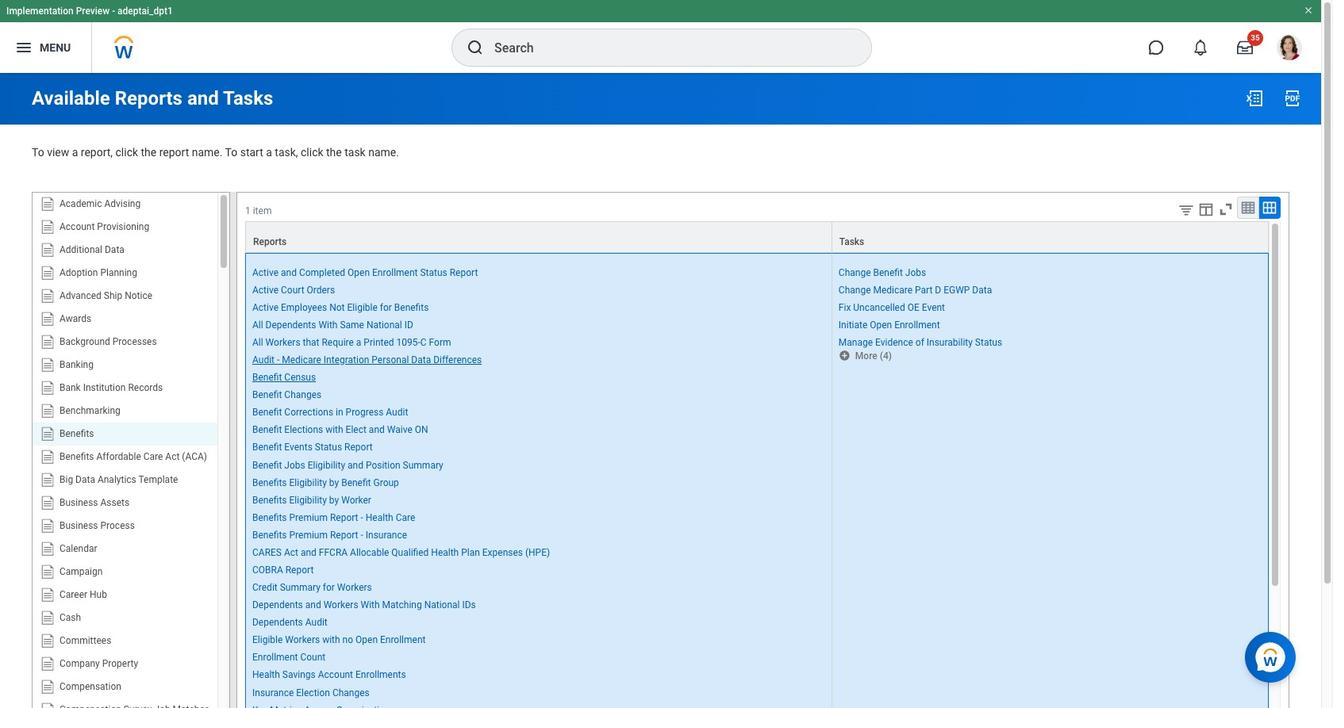 Task type: describe. For each thing, give the bounding box(es) containing it.
uncancelled
[[854, 302, 906, 313]]

2 vertical spatial status
[[315, 443, 342, 454]]

1 vertical spatial eligible
[[252, 635, 283, 646]]

institution
[[83, 382, 126, 393]]

1 click from the left
[[116, 146, 138, 159]]

(aca)
[[182, 451, 207, 462]]

1 vertical spatial with
[[322, 635, 340, 646]]

initiate open enrollment link
[[839, 317, 940, 331]]

eligible workers with no open enrollment link
[[252, 632, 426, 646]]

company property
[[60, 659, 138, 670]]

1 vertical spatial eligibility
[[289, 478, 327, 489]]

enrollment count link
[[252, 650, 326, 664]]

benefit left 'events' at the left of page
[[252, 443, 282, 454]]

workers up 'dependents and workers with matching national ids' link
[[337, 583, 372, 594]]

medicare inside change benefit jobs change medicare part d egwp data fix uncancelled oe event initiate open enrollment manage evidence of insurability status
[[874, 285, 913, 296]]

1 horizontal spatial health
[[366, 513, 393, 524]]

ids
[[462, 600, 476, 611]]

- up the benefit census 'link'
[[277, 355, 280, 366]]

elect
[[346, 425, 367, 436]]

cash
[[60, 613, 81, 624]]

business for business process
[[60, 520, 98, 532]]

1 by from the top
[[329, 478, 339, 489]]

(hpe)
[[525, 548, 550, 559]]

bank
[[60, 382, 81, 393]]

advanced
[[60, 290, 102, 301]]

preview
[[76, 6, 110, 17]]

business process
[[60, 520, 135, 532]]

0 vertical spatial with
[[326, 425, 343, 436]]

insurability
[[927, 337, 973, 348]]

1 item
[[245, 205, 272, 216]]

open inside change benefit jobs change medicare part d egwp data fix uncancelled oe event initiate open enrollment manage evidence of insurability status
[[870, 320, 892, 331]]

change medicare part d egwp data link
[[839, 282, 992, 296]]

0 vertical spatial dependents
[[266, 320, 316, 331]]

2 premium from the top
[[289, 530, 328, 541]]

records
[[128, 382, 163, 393]]

big
[[60, 474, 73, 486]]

health savings account  enrollments link
[[252, 667, 406, 681]]

0 vertical spatial open
[[348, 267, 370, 278]]

data inside active and completed open enrollment status report active court  orders active employees not eligible for benefits all dependents with same national id all workers that require a printed 1095-c form audit - medicare integration personal data differences benefit census benefit  changes benefit corrections in progress audit benefit elections with elect and waive on benefit events status report benefit jobs eligibility and position summary benefits eligibility by benefit group benefits eligibility by worker benefits premium report - health care benefits premium report - insurance cares act and ffcra  allocable qualified health plan expenses (hpe) cobra report credit summary for workers dependents and workers with matching national ids dependents audit eligible workers with no open enrollment enrollment count health savings account  enrollments insurance election changes
[[411, 355, 431, 366]]

data up planning at the top of page
[[105, 244, 124, 255]]

0 vertical spatial care
[[143, 451, 163, 462]]

toolbar inside available reports and tasks main content
[[1166, 197, 1281, 221]]

background processes
[[60, 336, 157, 347]]

evidence
[[876, 337, 914, 348]]

affordable
[[96, 451, 141, 462]]

events
[[284, 443, 313, 454]]

2 active from the top
[[252, 285, 279, 296]]

corrections
[[284, 407, 334, 419]]

0 horizontal spatial a
[[72, 146, 78, 159]]

select to filter grid data image
[[1178, 201, 1196, 218]]

processes
[[113, 336, 157, 347]]

available reports and tasks
[[32, 87, 273, 110]]

benefit elections with elect and waive on link
[[252, 422, 428, 436]]

on
[[415, 425, 428, 436]]

and left ffcra
[[301, 548, 317, 559]]

advanced ship notice
[[60, 290, 152, 301]]

menu
[[40, 41, 71, 54]]

that
[[303, 337, 320, 348]]

elections
[[284, 425, 323, 436]]

1095-
[[397, 337, 421, 348]]

1 premium from the top
[[289, 513, 328, 524]]

career hub
[[60, 589, 107, 601]]

(4)
[[880, 351, 892, 362]]

benefit left 'elections'
[[252, 425, 282, 436]]

differences
[[434, 355, 482, 366]]

credit
[[252, 583, 278, 594]]

tasks inside popup button
[[840, 236, 865, 247]]

enrollment up savings
[[252, 653, 298, 664]]

1 active from the top
[[252, 267, 279, 278]]

justify image
[[14, 38, 33, 57]]

awards
[[60, 313, 91, 324]]

2 all from the top
[[252, 337, 263, 348]]

view printable version (pdf) image
[[1284, 89, 1303, 108]]

2 change from the top
[[839, 285, 871, 296]]

business for business assets
[[60, 497, 98, 509]]

background
[[60, 336, 110, 347]]

c
[[421, 337, 427, 348]]

- inside menu banner
[[112, 6, 115, 17]]

cares act and ffcra  allocable qualified health plan expenses (hpe) link
[[252, 545, 550, 559]]

additional
[[60, 244, 102, 255]]

a inside active and completed open enrollment status report active court  orders active employees not eligible for benefits all dependents with same national id all workers that require a printed 1095-c form audit - medicare integration personal data differences benefit census benefit  changes benefit corrections in progress audit benefit elections with elect and waive on benefit events status report benefit jobs eligibility and position summary benefits eligibility by benefit group benefits eligibility by worker benefits premium report - health care benefits premium report - insurance cares act and ffcra  allocable qualified health plan expenses (hpe) cobra report credit summary for workers dependents and workers with matching national ids dependents audit eligible workers with no open enrollment enrollment count health savings account  enrollments insurance election changes
[[356, 337, 362, 348]]

0 horizontal spatial health
[[252, 670, 280, 681]]

ffcra
[[319, 548, 348, 559]]

benefit down the benefit census 'link'
[[252, 390, 282, 401]]

benefit corrections in progress audit link
[[252, 404, 408, 419]]

career
[[60, 589, 87, 601]]

jobs inside change benefit jobs change medicare part d egwp data fix uncancelled oe event initiate open enrollment manage evidence of insurability status
[[906, 267, 927, 278]]

dependents and workers with matching national ids link
[[252, 597, 476, 611]]

require
[[322, 337, 354, 348]]

analytics
[[98, 474, 136, 486]]

campaign
[[60, 566, 103, 578]]

account provisioning
[[60, 221, 149, 232]]

committees
[[60, 636, 111, 647]]

personal
[[372, 355, 409, 366]]

2 the from the left
[[326, 146, 342, 159]]

1 change from the top
[[839, 267, 871, 278]]

of
[[916, 337, 925, 348]]

adoption planning
[[60, 267, 137, 278]]

benefits premium report - health care link
[[252, 509, 415, 524]]

active employees not eligible for benefits link
[[252, 299, 429, 313]]

1 horizontal spatial audit
[[305, 618, 328, 629]]

compensation
[[60, 682, 121, 693]]

1 vertical spatial for
[[323, 583, 335, 594]]

implementation
[[6, 6, 74, 17]]

form
[[429, 337, 451, 348]]

row containing reports
[[245, 221, 1269, 253]]

0 vertical spatial eligibility
[[308, 460, 345, 471]]

same
[[340, 320, 364, 331]]

items selected list containing active and completed open enrollment status report
[[252, 264, 550, 709]]

workers up eligible workers with no open enrollment link in the left bottom of the page
[[324, 600, 358, 611]]

act inside active and completed open enrollment status report active court  orders active employees not eligible for benefits all dependents with same national id all workers that require a printed 1095-c form audit - medicare integration personal data differences benefit census benefit  changes benefit corrections in progress audit benefit elections with elect and waive on benefit events status report benefit jobs eligibility and position summary benefits eligibility by benefit group benefits eligibility by worker benefits premium report - health care benefits premium report - insurance cares act and ffcra  allocable qualified health plan expenses (hpe) cobra report credit summary for workers dependents and workers with matching national ids dependents audit eligible workers with no open enrollment enrollment count health savings account  enrollments insurance election changes
[[284, 548, 298, 559]]

expand table image
[[1262, 200, 1278, 216]]

initiate
[[839, 320, 868, 331]]

waive
[[387, 425, 413, 436]]

available
[[32, 87, 110, 110]]

business assets
[[60, 497, 130, 509]]

more
[[856, 351, 878, 362]]

benefit census link
[[252, 369, 316, 384]]

advising
[[104, 198, 141, 209]]

and up 'active court  orders' link
[[281, 267, 297, 278]]

2 vertical spatial open
[[356, 635, 378, 646]]

notifications large image
[[1193, 40, 1209, 56]]

benefits eligibility by worker link
[[252, 492, 371, 506]]

report up ffcra
[[330, 530, 358, 541]]

2 vertical spatial eligibility
[[289, 495, 327, 506]]

0 horizontal spatial reports
[[115, 87, 183, 110]]

tasks button
[[833, 222, 1269, 252]]

status inside change benefit jobs change medicare part d egwp data fix uncancelled oe event initiate open enrollment manage evidence of insurability status
[[976, 337, 1003, 348]]

academic
[[60, 198, 102, 209]]

1 all from the top
[[252, 320, 263, 331]]

egwp
[[944, 285, 970, 296]]

workers up count at the bottom of page
[[285, 635, 320, 646]]

export to excel image
[[1246, 89, 1265, 108]]

care inside active and completed open enrollment status report active court  orders active employees not eligible for benefits all dependents with same national id all workers that require a printed 1095-c form audit - medicare integration personal data differences benefit census benefit  changes benefit corrections in progress audit benefit elections with elect and waive on benefit events status report benefit jobs eligibility and position summary benefits eligibility by benefit group benefits eligibility by worker benefits premium report - health care benefits premium report - insurance cares act and ffcra  allocable qualified health plan expenses (hpe) cobra report credit summary for workers dependents and workers with matching national ids dependents audit eligible workers with no open enrollment enrollment count health savings account  enrollments insurance election changes
[[396, 513, 415, 524]]

enrollment down matching
[[380, 635, 426, 646]]

1 vertical spatial health
[[431, 548, 459, 559]]

oe
[[908, 302, 920, 313]]

reports button
[[246, 222, 832, 252]]

insurance election changes link
[[252, 685, 370, 699]]

fix
[[839, 302, 851, 313]]

0 vertical spatial changes
[[284, 390, 322, 401]]

benefit up benefit  changes link
[[252, 372, 282, 384]]

inbox large image
[[1238, 40, 1253, 56]]

completed
[[299, 267, 345, 278]]

1 horizontal spatial national
[[424, 600, 460, 611]]

bank institution records
[[60, 382, 163, 393]]

item
[[253, 205, 272, 216]]

1 the from the left
[[141, 146, 157, 159]]

0 vertical spatial eligible
[[347, 302, 378, 313]]



Task type: locate. For each thing, give the bounding box(es) containing it.
1 vertical spatial tasks
[[840, 236, 865, 247]]

0 horizontal spatial national
[[367, 320, 402, 331]]

1 items selected list from the left
[[252, 264, 550, 709]]

national up printed
[[367, 320, 402, 331]]

2 vertical spatial dependents
[[252, 618, 303, 629]]

benefit events status report link
[[252, 439, 373, 454]]

1 horizontal spatial for
[[380, 302, 392, 313]]

court
[[281, 285, 304, 296]]

status
[[420, 267, 448, 278], [976, 337, 1003, 348], [315, 443, 342, 454]]

0 horizontal spatial act
[[165, 451, 180, 462]]

1 horizontal spatial changes
[[333, 688, 370, 699]]

and right elect
[[369, 425, 385, 436]]

0 vertical spatial change
[[839, 267, 871, 278]]

1 vertical spatial jobs
[[284, 460, 305, 471]]

data down c
[[411, 355, 431, 366]]

a right view
[[72, 146, 78, 159]]

1 horizontal spatial the
[[326, 146, 342, 159]]

35 button
[[1228, 30, 1264, 65]]

by
[[329, 478, 339, 489], [329, 495, 339, 506]]

1 vertical spatial reports
[[253, 236, 287, 247]]

process
[[100, 520, 135, 532]]

account down "academic"
[[60, 221, 95, 232]]

status up form in the left top of the page
[[420, 267, 448, 278]]

enrollment up id
[[372, 267, 418, 278]]

3 active from the top
[[252, 302, 279, 313]]

start
[[240, 146, 263, 159]]

1 horizontal spatial a
[[266, 146, 272, 159]]

1 horizontal spatial to
[[225, 146, 238, 159]]

reports
[[115, 87, 183, 110], [253, 236, 287, 247]]

audit
[[252, 355, 275, 366], [386, 407, 408, 419], [305, 618, 328, 629]]

benefit
[[874, 267, 903, 278], [252, 372, 282, 384], [252, 390, 282, 401], [252, 407, 282, 419], [252, 425, 282, 436], [252, 443, 282, 454], [252, 460, 282, 471], [341, 478, 371, 489]]

1 horizontal spatial tasks
[[840, 236, 865, 247]]

active left court
[[252, 285, 279, 296]]

open down the uncancelled
[[870, 320, 892, 331]]

credit summary for workers link
[[252, 580, 372, 594]]

2 by from the top
[[329, 495, 339, 506]]

2 to from the left
[[225, 146, 238, 159]]

fullscreen image
[[1218, 201, 1235, 218]]

0 horizontal spatial name.
[[192, 146, 223, 159]]

2 horizontal spatial audit
[[386, 407, 408, 419]]

active
[[252, 267, 279, 278], [252, 285, 279, 296], [252, 302, 279, 313]]

reports up 'report'
[[115, 87, 183, 110]]

position
[[366, 460, 401, 471]]

1 vertical spatial act
[[284, 548, 298, 559]]

0 horizontal spatial audit
[[252, 355, 275, 366]]

0 horizontal spatial the
[[141, 146, 157, 159]]

data right the egwp
[[973, 285, 992, 296]]

2 items selected list from the left
[[839, 264, 1003, 349]]

no
[[343, 635, 353, 646]]

the
[[141, 146, 157, 159], [326, 146, 342, 159]]

toolbar
[[1166, 197, 1281, 221]]

election
[[296, 688, 330, 699]]

medicare up fix uncancelled oe event link
[[874, 285, 913, 296]]

all up the benefit census 'link'
[[252, 337, 263, 348]]

account inside active and completed open enrollment status report active court  orders active employees not eligible for benefits all dependents with same national id all workers that require a printed 1095-c form audit - medicare integration personal data differences benefit census benefit  changes benefit corrections in progress audit benefit elections with elect and waive on benefit events status report benefit jobs eligibility and position summary benefits eligibility by benefit group benefits eligibility by worker benefits premium report - health care benefits premium report - insurance cares act and ffcra  allocable qualified health plan expenses (hpe) cobra report credit summary for workers dependents and workers with matching national ids dependents audit eligible workers with no open enrollment enrollment count health savings account  enrollments insurance election changes
[[318, 670, 353, 681]]

0 vertical spatial act
[[165, 451, 180, 462]]

benefit inside change benefit jobs change medicare part d egwp data fix uncancelled oe event initiate open enrollment manage evidence of insurability status
[[874, 267, 903, 278]]

eligibility down benefits eligibility by benefit group link
[[289, 495, 327, 506]]

2 vertical spatial active
[[252, 302, 279, 313]]

1 vertical spatial medicare
[[282, 355, 321, 366]]

0 horizontal spatial tasks
[[223, 87, 273, 110]]

1 vertical spatial insurance
[[252, 688, 294, 699]]

reports inside popup button
[[253, 236, 287, 247]]

medicare up census
[[282, 355, 321, 366]]

2 vertical spatial health
[[252, 670, 280, 681]]

with
[[319, 320, 338, 331], [361, 600, 380, 611]]

summary down cobra report link
[[280, 583, 321, 594]]

template
[[139, 474, 178, 486]]

available reports and tasks main content
[[0, 73, 1322, 709]]

all
[[252, 320, 263, 331], [252, 337, 263, 348]]

manage evidence of insurability status link
[[839, 334, 1003, 348]]

0 vertical spatial with
[[319, 320, 338, 331]]

audit up the benefit census 'link'
[[252, 355, 275, 366]]

data
[[105, 244, 124, 255], [973, 285, 992, 296], [411, 355, 431, 366], [75, 474, 95, 486]]

1 horizontal spatial jobs
[[906, 267, 927, 278]]

by up benefits premium report - health care link at the left
[[329, 495, 339, 506]]

0 horizontal spatial status
[[315, 443, 342, 454]]

by down benefit jobs eligibility and position summary link
[[329, 478, 339, 489]]

premium down benefits eligibility by worker link
[[289, 513, 328, 524]]

benefit down benefit  changes link
[[252, 407, 282, 419]]

profile logan mcneil image
[[1277, 35, 1303, 64]]

0 horizontal spatial account
[[60, 221, 95, 232]]

benefit jobs eligibility and position summary link
[[252, 457, 444, 471]]

benchmarking
[[60, 405, 121, 416]]

open right 'no'
[[356, 635, 378, 646]]

dependents up 'enrollment count' "link"
[[252, 618, 303, 629]]

audit up eligible workers with no open enrollment link in the left bottom of the page
[[305, 618, 328, 629]]

changes
[[284, 390, 322, 401], [333, 688, 370, 699]]

1 vertical spatial by
[[329, 495, 339, 506]]

search image
[[466, 38, 485, 57]]

1 vertical spatial with
[[361, 600, 380, 611]]

row
[[245, 221, 1269, 253], [245, 253, 1269, 709]]

eligibility up benefits eligibility by worker link
[[289, 478, 327, 489]]

and down credit summary for workers link
[[305, 600, 321, 611]]

count
[[300, 653, 326, 664]]

click
[[116, 146, 138, 159], [301, 146, 324, 159]]

1 vertical spatial all
[[252, 337, 263, 348]]

medicare inside active and completed open enrollment status report active court  orders active employees not eligible for benefits all dependents with same national id all workers that require a printed 1095-c form audit - medicare integration personal data differences benefit census benefit  changes benefit corrections in progress audit benefit elections with elect and waive on benefit events status report benefit jobs eligibility and position summary benefits eligibility by benefit group benefits eligibility by worker benefits premium report - health care benefits premium report - insurance cares act and ffcra  allocable qualified health plan expenses (hpe) cobra report credit summary for workers dependents and workers with matching national ids dependents audit eligible workers with no open enrollment enrollment count health savings account  enrollments insurance election changes
[[282, 355, 321, 366]]

row containing active and completed open enrollment status report
[[245, 253, 1269, 709]]

id
[[405, 320, 413, 331]]

2 horizontal spatial health
[[431, 548, 459, 559]]

change
[[839, 267, 871, 278], [839, 285, 871, 296]]

0 horizontal spatial click
[[116, 146, 138, 159]]

part
[[915, 285, 933, 296]]

0 vertical spatial summary
[[403, 460, 444, 471]]

reports down item
[[253, 236, 287, 247]]

0 vertical spatial audit
[[252, 355, 275, 366]]

1 horizontal spatial status
[[420, 267, 448, 278]]

national left ids
[[424, 600, 460, 611]]

1 horizontal spatial care
[[396, 513, 415, 524]]

1 vertical spatial open
[[870, 320, 892, 331]]

dependents audit link
[[252, 615, 328, 629]]

- down worker
[[361, 513, 363, 524]]

adoption
[[60, 267, 98, 278]]

close environment banner image
[[1304, 6, 1314, 15]]

audit up waive
[[386, 407, 408, 419]]

for up printed
[[380, 302, 392, 313]]

0 horizontal spatial jobs
[[284, 460, 305, 471]]

0 vertical spatial jobs
[[906, 267, 927, 278]]

0 vertical spatial national
[[367, 320, 402, 331]]

0 vertical spatial by
[[329, 478, 339, 489]]

data right big
[[75, 474, 95, 486]]

d
[[935, 285, 942, 296]]

1 horizontal spatial insurance
[[366, 530, 407, 541]]

dependents up the 'dependents audit' link
[[252, 600, 303, 611]]

account up election
[[318, 670, 353, 681]]

1 vertical spatial business
[[60, 520, 98, 532]]

benefit down benefit events status report link
[[252, 460, 282, 471]]

eligible up 'enrollment count' "link"
[[252, 635, 283, 646]]

0 vertical spatial business
[[60, 497, 98, 509]]

a up audit - medicare integration personal data differences link
[[356, 337, 362, 348]]

0 vertical spatial health
[[366, 513, 393, 524]]

- up allocable
[[361, 530, 363, 541]]

menu banner
[[0, 0, 1322, 73]]

2 horizontal spatial status
[[976, 337, 1003, 348]]

report up credit summary for workers link
[[286, 565, 314, 576]]

insurance down savings
[[252, 688, 294, 699]]

expenses
[[482, 548, 523, 559]]

benefit up change medicare part d egwp data link
[[874, 267, 903, 278]]

click right 'task,'
[[301, 146, 324, 159]]

hub
[[90, 589, 107, 601]]

1 horizontal spatial medicare
[[874, 285, 913, 296]]

2 name. from the left
[[368, 146, 399, 159]]

premium
[[289, 513, 328, 524], [289, 530, 328, 541]]

care up template
[[143, 451, 163, 462]]

2 vertical spatial audit
[[305, 618, 328, 629]]

1 vertical spatial care
[[396, 513, 415, 524]]

change benefit jobs link
[[839, 264, 927, 278]]

insurance up cares act and ffcra  allocable qualified health plan expenses (hpe) link
[[366, 530, 407, 541]]

report
[[159, 146, 189, 159]]

event
[[922, 302, 945, 313]]

1 horizontal spatial with
[[361, 600, 380, 611]]

1 vertical spatial active
[[252, 285, 279, 296]]

premium up ffcra
[[289, 530, 328, 541]]

2 horizontal spatial a
[[356, 337, 362, 348]]

benefit  changes link
[[252, 387, 322, 401]]

progress
[[346, 407, 384, 419]]

health left plan
[[431, 548, 459, 559]]

open right completed
[[348, 267, 370, 278]]

with down the in at the left
[[326, 425, 343, 436]]

0 horizontal spatial with
[[319, 320, 338, 331]]

0 vertical spatial all
[[252, 320, 263, 331]]

0 vertical spatial insurance
[[366, 530, 407, 541]]

data inside change benefit jobs change medicare part d egwp data fix uncancelled oe event initiate open enrollment manage evidence of insurability status
[[973, 285, 992, 296]]

benefits
[[394, 302, 429, 313], [60, 428, 94, 439], [60, 451, 94, 462], [252, 478, 287, 489], [252, 495, 287, 506], [252, 513, 287, 524], [252, 530, 287, 541]]

workers left that
[[266, 337, 301, 348]]

to
[[32, 146, 44, 159], [225, 146, 238, 159]]

1 vertical spatial summary
[[280, 583, 321, 594]]

act left (aca)
[[165, 451, 180, 462]]

insurance
[[366, 530, 407, 541], [252, 688, 294, 699]]

1 horizontal spatial eligible
[[347, 302, 378, 313]]

0 vertical spatial for
[[380, 302, 392, 313]]

active up 'active court  orders' link
[[252, 267, 279, 278]]

integration
[[324, 355, 369, 366]]

active court  orders link
[[252, 282, 335, 296]]

plan
[[461, 548, 480, 559]]

1 vertical spatial account
[[318, 670, 353, 681]]

2 row from the top
[[245, 253, 1269, 709]]

changes down census
[[284, 390, 322, 401]]

act up cobra report link
[[284, 548, 298, 559]]

and left position
[[348, 460, 364, 471]]

printed
[[364, 337, 394, 348]]

health down 'enrollment count' "link"
[[252, 670, 280, 681]]

and up to view a report, click the report name. to start a task, click the task name.
[[187, 87, 219, 110]]

0 horizontal spatial care
[[143, 451, 163, 462]]

to left view
[[32, 146, 44, 159]]

1 to from the left
[[32, 146, 44, 159]]

report up form in the left top of the page
[[450, 267, 478, 278]]

0 vertical spatial account
[[60, 221, 95, 232]]

medicare
[[874, 285, 913, 296], [282, 355, 321, 366]]

qualified
[[392, 548, 429, 559]]

report,
[[81, 146, 113, 159]]

all dependents with same national id link
[[252, 317, 413, 331]]

status right insurability at the top
[[976, 337, 1003, 348]]

click right report,
[[116, 146, 138, 159]]

care up cares act and ffcra  allocable qualified health plan expenses (hpe) link
[[396, 513, 415, 524]]

1 horizontal spatial account
[[318, 670, 353, 681]]

calendar
[[60, 543, 97, 555]]

1 vertical spatial status
[[976, 337, 1003, 348]]

1 horizontal spatial summary
[[403, 460, 444, 471]]

0 horizontal spatial changes
[[284, 390, 322, 401]]

1 vertical spatial audit
[[386, 407, 408, 419]]

cobra report link
[[252, 562, 314, 576]]

enrollment inside change benefit jobs change medicare part d egwp data fix uncancelled oe event initiate open enrollment manage evidence of insurability status
[[895, 320, 940, 331]]

to left start
[[225, 146, 238, 159]]

benefit up worker
[[341, 478, 371, 489]]

eligibility up benefits eligibility by benefit group link
[[308, 460, 345, 471]]

-
[[112, 6, 115, 17], [277, 355, 280, 366], [361, 513, 363, 524], [361, 530, 363, 541]]

0 horizontal spatial medicare
[[282, 355, 321, 366]]

business down big
[[60, 497, 98, 509]]

status down benefit elections with elect and waive on link
[[315, 443, 342, 454]]

health down worker
[[366, 513, 393, 524]]

click to view/edit grid preferences image
[[1198, 201, 1215, 218]]

dependents down the employees
[[266, 320, 316, 331]]

all workers that require a printed 1095-c form link
[[252, 334, 451, 348]]

1 business from the top
[[60, 497, 98, 509]]

1 vertical spatial changes
[[333, 688, 370, 699]]

table image
[[1241, 200, 1257, 216]]

worker
[[341, 495, 371, 506]]

report down worker
[[330, 513, 358, 524]]

fix uncancelled oe event link
[[839, 299, 945, 313]]

eligible up the same
[[347, 302, 378, 313]]

2 business from the top
[[60, 520, 98, 532]]

0 vertical spatial premium
[[289, 513, 328, 524]]

changes down health savings account  enrollments link
[[333, 688, 370, 699]]

1 horizontal spatial items selected list
[[839, 264, 1003, 349]]

jobs inside active and completed open enrollment status report active court  orders active employees not eligible for benefits all dependents with same national id all workers that require a printed 1095-c form audit - medicare integration personal data differences benefit census benefit  changes benefit corrections in progress audit benefit elections with elect and waive on benefit events status report benefit jobs eligibility and position summary benefits eligibility by benefit group benefits eligibility by worker benefits premium report - health care benefits premium report - insurance cares act and ffcra  allocable qualified health plan expenses (hpe) cobra report credit summary for workers dependents and workers with matching national ids dependents audit eligible workers with no open enrollment enrollment count health savings account  enrollments insurance election changes
[[284, 460, 305, 471]]

1 name. from the left
[[192, 146, 223, 159]]

name. right task
[[368, 146, 399, 159]]

2 click from the left
[[301, 146, 324, 159]]

employees
[[281, 302, 327, 313]]

- right preview
[[112, 6, 115, 17]]

1 horizontal spatial reports
[[253, 236, 287, 247]]

act
[[165, 451, 180, 462], [284, 548, 298, 559]]

0 horizontal spatial eligible
[[252, 635, 283, 646]]

1 vertical spatial change
[[839, 285, 871, 296]]

items selected list
[[252, 264, 550, 709], [839, 264, 1003, 349]]

the left 'report'
[[141, 146, 157, 159]]

big data analytics template
[[60, 474, 178, 486]]

benefits premium report - insurance link
[[252, 527, 407, 541]]

1 vertical spatial premium
[[289, 530, 328, 541]]

eligible
[[347, 302, 378, 313], [252, 635, 283, 646]]

to view a report, click the report name. to start a task, click the task name.
[[32, 146, 399, 159]]

report
[[450, 267, 478, 278], [345, 443, 373, 454], [330, 513, 358, 524], [330, 530, 358, 541], [286, 565, 314, 576]]

0 vertical spatial active
[[252, 267, 279, 278]]

tasks up change benefit jobs link at right
[[840, 236, 865, 247]]

audit - medicare integration personal data differences link
[[252, 352, 482, 366]]

jobs down 'events' at the left of page
[[284, 460, 305, 471]]

0 horizontal spatial summary
[[280, 583, 321, 594]]

1 vertical spatial dependents
[[252, 600, 303, 611]]

business up calendar
[[60, 520, 98, 532]]

enrollment up manage evidence of insurability status link on the top right of the page
[[895, 320, 940, 331]]

tasks up start
[[223, 87, 273, 110]]

1 row from the top
[[245, 221, 1269, 253]]

for down ffcra
[[323, 583, 335, 594]]

banking
[[60, 359, 94, 370]]

Search Workday  search field
[[495, 30, 839, 65]]

summary down the "on"
[[403, 460, 444, 471]]

0 vertical spatial tasks
[[223, 87, 273, 110]]

a right start
[[266, 146, 272, 159]]

report down elect
[[345, 443, 373, 454]]

with down not
[[319, 320, 338, 331]]

tasks
[[223, 87, 273, 110], [840, 236, 865, 247]]

1 vertical spatial national
[[424, 600, 460, 611]]

task
[[345, 146, 366, 159]]

name. right 'report'
[[192, 146, 223, 159]]

1 horizontal spatial name.
[[368, 146, 399, 159]]

matching
[[382, 600, 422, 611]]

benefits eligibility by benefit group link
[[252, 474, 399, 489]]

0 vertical spatial status
[[420, 267, 448, 278]]

dependents
[[266, 320, 316, 331], [252, 600, 303, 611], [252, 618, 303, 629]]

items selected list containing change benefit jobs
[[839, 264, 1003, 349]]

additional data
[[60, 244, 124, 255]]

with left matching
[[361, 600, 380, 611]]

enrollments
[[356, 670, 406, 681]]

0 vertical spatial reports
[[115, 87, 183, 110]]

the left task
[[326, 146, 342, 159]]



Task type: vqa. For each thing, say whether or not it's contained in the screenshot.
Evergreen Requisition
no



